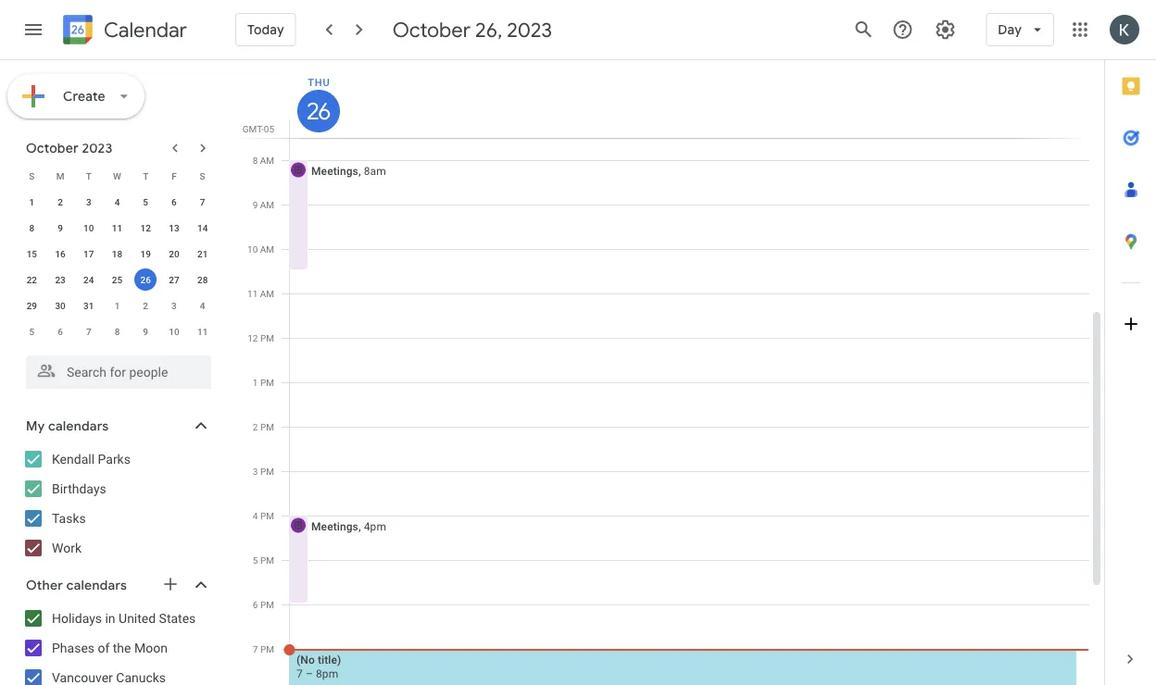 Task type: locate. For each thing, give the bounding box(es) containing it.
row up 11 element
[[18, 163, 217, 189]]

12 pm
[[248, 333, 274, 344]]

2 down 1 pm
[[253, 422, 258, 433]]

november 10 element
[[163, 321, 185, 343]]

26 down 19
[[140, 274, 151, 285]]

1 horizontal spatial october
[[393, 17, 471, 43]]

4 up 11 element
[[115, 196, 120, 208]]

0 vertical spatial ,
[[359, 164, 361, 177]]

10 down november 3 element
[[169, 326, 179, 337]]

11 up 18
[[112, 222, 122, 234]]

11 element
[[106, 217, 128, 239]]

None search field
[[0, 348, 230, 389]]

26 grid
[[237, 60, 1105, 686]]

10 for 10 am
[[247, 244, 258, 255]]

row up 18 element
[[18, 215, 217, 241]]

1
[[29, 196, 34, 208], [115, 300, 120, 311], [253, 377, 258, 388]]

19 element
[[135, 243, 157, 265]]

0 vertical spatial 5
[[143, 196, 148, 208]]

states
[[159, 611, 196, 626]]

26
[[306, 97, 329, 126], [140, 274, 151, 285]]

30 element
[[49, 295, 71, 317]]

29
[[27, 300, 37, 311]]

2 horizontal spatial 3
[[253, 466, 258, 477]]

3 am from the top
[[260, 244, 274, 255]]

pm for 5 pm
[[260, 555, 274, 566]]

9
[[253, 199, 258, 210], [58, 222, 63, 234], [143, 326, 148, 337]]

2 down m
[[58, 196, 63, 208]]

2 horizontal spatial 1
[[253, 377, 258, 388]]

11 down november 4 element
[[197, 326, 208, 337]]

11 for 11 element
[[112, 222, 122, 234]]

pm down 4 pm
[[260, 555, 274, 566]]

05
[[264, 123, 274, 134]]

kendall parks
[[52, 452, 131, 467]]

0 vertical spatial 6
[[171, 196, 177, 208]]

9 up "16" element in the left of the page
[[58, 222, 63, 234]]

, left 8am
[[359, 164, 361, 177]]

12 for 12 pm
[[248, 333, 258, 344]]

5 down 29 element at the left top
[[29, 326, 34, 337]]

1 horizontal spatial 1
[[115, 300, 120, 311]]

6 for 6 pm
[[253, 600, 258, 611]]

5 row from the top
[[18, 267, 217, 293]]

october 2023
[[26, 140, 112, 156]]

2 vertical spatial 3
[[253, 466, 258, 477]]

october for october 2023
[[26, 140, 79, 156]]

1 horizontal spatial 4
[[200, 300, 205, 311]]

meetings for meetings , 4pm
[[311, 520, 359, 533]]

11
[[112, 222, 122, 234], [247, 288, 258, 299], [197, 326, 208, 337]]

pm
[[260, 333, 274, 344], [260, 377, 274, 388], [260, 422, 274, 433], [260, 466, 274, 477], [260, 511, 274, 522], [260, 555, 274, 566], [260, 600, 274, 611], [260, 644, 274, 655]]

0 vertical spatial 2
[[58, 196, 63, 208]]

1 up november 8 element
[[115, 300, 120, 311]]

other
[[26, 578, 63, 594]]

1 vertical spatial 3
[[171, 300, 177, 311]]

1 vertical spatial calendars
[[66, 578, 127, 594]]

november 9 element
[[135, 321, 157, 343]]

pm up the '5 pm'
[[260, 511, 274, 522]]

am down 8 am
[[260, 199, 274, 210]]

t
[[86, 170, 92, 182], [143, 170, 148, 182]]

november 11 element
[[191, 321, 214, 343]]

26 inside cell
[[140, 274, 151, 285]]

2 horizontal spatial 5
[[253, 555, 258, 566]]

15
[[27, 248, 37, 259]]

3 down '2 pm'
[[253, 466, 258, 477]]

calendar
[[104, 17, 187, 43]]

10
[[83, 222, 94, 234], [247, 244, 258, 255], [169, 326, 179, 337]]

28 element
[[191, 269, 214, 291]]

12 down 11 am in the left of the page
[[248, 333, 258, 344]]

1 horizontal spatial t
[[143, 170, 148, 182]]

0 vertical spatial 10
[[83, 222, 94, 234]]

1 vertical spatial 4
[[200, 300, 205, 311]]

meetings , 8am
[[311, 164, 386, 177]]

1 , from the top
[[359, 164, 361, 177]]

0 vertical spatial 1
[[29, 196, 34, 208]]

0 horizontal spatial 2023
[[82, 140, 112, 156]]

3
[[86, 196, 91, 208], [171, 300, 177, 311], [253, 466, 258, 477]]

2 horizontal spatial 6
[[253, 600, 258, 611]]

12 element
[[135, 217, 157, 239]]

2 horizontal spatial 9
[[253, 199, 258, 210]]

10 for november 10 element
[[169, 326, 179, 337]]

row group
[[18, 189, 217, 345]]

row up november 8 element
[[18, 293, 217, 319]]

10 am
[[247, 244, 274, 255]]

calendars
[[48, 418, 109, 434], [66, 578, 127, 594]]

my calendars
[[26, 418, 109, 434]]

7 down 31 element
[[86, 326, 91, 337]]

1 vertical spatial 8
[[29, 222, 34, 234]]

2 horizontal spatial 2
[[253, 422, 258, 433]]

1 down 12 pm
[[253, 377, 258, 388]]

1 meetings from the top
[[311, 164, 359, 177]]

2 row from the top
[[18, 189, 217, 215]]

9 am
[[253, 199, 274, 210]]

birthdays
[[52, 481, 106, 497]]

2 for 2 pm
[[253, 422, 258, 433]]

1 vertical spatial 11
[[247, 288, 258, 299]]

4
[[115, 196, 120, 208], [200, 300, 205, 311], [253, 511, 258, 522]]

10 element
[[78, 217, 100, 239]]

6 up 7 pm
[[253, 600, 258, 611]]

1 vertical spatial 2
[[143, 300, 148, 311]]

tab list
[[1105, 60, 1156, 634]]

4 pm
[[253, 511, 274, 522]]

1 pm from the top
[[260, 333, 274, 344]]

thu 26
[[306, 76, 330, 126]]

,
[[359, 164, 361, 177], [359, 520, 361, 533]]

2 down 26, today element
[[143, 300, 148, 311]]

october 26, 2023
[[393, 17, 552, 43]]

8 inside 26 grid
[[253, 155, 258, 166]]

row
[[18, 163, 217, 189], [18, 189, 217, 215], [18, 215, 217, 241], [18, 241, 217, 267], [18, 267, 217, 293], [18, 293, 217, 319], [18, 319, 217, 345]]

1 am from the top
[[260, 155, 274, 166]]

0 horizontal spatial 6
[[58, 326, 63, 337]]

11 down 10 am
[[247, 288, 258, 299]]

12 up 19
[[140, 222, 151, 234]]

26, today element
[[135, 269, 157, 291]]

2 t from the left
[[143, 170, 148, 182]]

1 vertical spatial 1
[[115, 300, 120, 311]]

0 horizontal spatial 26
[[140, 274, 151, 285]]

0 vertical spatial 4
[[115, 196, 120, 208]]

2 for november 2 element at the top left
[[143, 300, 148, 311]]

2 horizontal spatial 11
[[247, 288, 258, 299]]

11 for november 11 "element"
[[197, 326, 208, 337]]

5
[[143, 196, 148, 208], [29, 326, 34, 337], [253, 555, 258, 566]]

2 vertical spatial 2
[[253, 422, 258, 433]]

2 horizontal spatial 4
[[253, 511, 258, 522]]

1 horizontal spatial 3
[[171, 300, 177, 311]]

6 inside grid
[[253, 600, 258, 611]]

add other calendars image
[[161, 575, 180, 594]]

4 for 4 pm
[[253, 511, 258, 522]]

5 pm from the top
[[260, 511, 274, 522]]

meetings
[[311, 164, 359, 177], [311, 520, 359, 533]]

5 up 12 element
[[143, 196, 148, 208]]

the
[[113, 641, 131, 656]]

1 horizontal spatial 10
[[169, 326, 179, 337]]

am for 9 am
[[260, 199, 274, 210]]

row containing 1
[[18, 189, 217, 215]]

14 element
[[191, 217, 214, 239]]

0 vertical spatial 3
[[86, 196, 91, 208]]

row up 25 element at the top left
[[18, 241, 217, 267]]

7 inside (no title) 7 – 8pm
[[297, 668, 303, 681]]

8 pm from the top
[[260, 644, 274, 655]]

0 vertical spatial 26
[[306, 97, 329, 126]]

4 am from the top
[[260, 288, 274, 299]]

1 horizontal spatial 5
[[143, 196, 148, 208]]

1 inside 26 grid
[[253, 377, 258, 388]]

2023 down create
[[82, 140, 112, 156]]

2 am from the top
[[260, 199, 274, 210]]

8am
[[364, 164, 386, 177]]

2 horizontal spatial 8
[[253, 155, 258, 166]]

31
[[83, 300, 94, 311]]

my
[[26, 418, 45, 434]]

am down 05
[[260, 155, 274, 166]]

meetings left 4pm
[[311, 520, 359, 533]]

november 4 element
[[191, 295, 214, 317]]

4 row from the top
[[18, 241, 217, 267]]

calendars up kendall
[[48, 418, 109, 434]]

0 horizontal spatial 11
[[112, 222, 122, 234]]

row containing 5
[[18, 319, 217, 345]]

12 inside "row"
[[140, 222, 151, 234]]

8pm
[[316, 668, 338, 681]]

29 element
[[21, 295, 43, 317]]

1 horizontal spatial 8
[[115, 326, 120, 337]]

1 for november 1 element
[[115, 300, 120, 311]]

2 horizontal spatial 10
[[247, 244, 258, 255]]

pm for 6 pm
[[260, 600, 274, 611]]

7 left –
[[297, 668, 303, 681]]

november 2 element
[[135, 295, 157, 317]]

3 row from the top
[[18, 215, 217, 241]]

–
[[306, 668, 313, 681]]

1 vertical spatial october
[[26, 140, 79, 156]]

gmt-
[[243, 123, 264, 134]]

2 vertical spatial 5
[[253, 555, 258, 566]]

am down '9 am'
[[260, 244, 274, 255]]

22
[[27, 274, 37, 285]]

pm for 7 pm
[[260, 644, 274, 655]]

pm up 1 pm
[[260, 333, 274, 344]]

6 down 30 'element'
[[58, 326, 63, 337]]

november 6 element
[[49, 321, 71, 343]]

2 vertical spatial 9
[[143, 326, 148, 337]]

2 pm from the top
[[260, 377, 274, 388]]

october up m
[[26, 140, 79, 156]]

1 horizontal spatial 26
[[306, 97, 329, 126]]

1 row from the top
[[18, 163, 217, 189]]

2 vertical spatial 11
[[197, 326, 208, 337]]

0 vertical spatial 11
[[112, 222, 122, 234]]

4 up the '5 pm'
[[253, 511, 258, 522]]

0 vertical spatial october
[[393, 17, 471, 43]]

my calendars list
[[4, 445, 230, 563]]

other calendars list
[[4, 604, 230, 686]]

row containing 8
[[18, 215, 217, 241]]

8 down november 1 element
[[115, 326, 120, 337]]

8 up 15 element
[[29, 222, 34, 234]]

work
[[52, 541, 82, 556]]

row up november 1 element
[[18, 267, 217, 293]]

3 up 10 element
[[86, 196, 91, 208]]

0 vertical spatial 2023
[[507, 17, 552, 43]]

2023 right 26,
[[507, 17, 552, 43]]

s
[[29, 170, 35, 182], [200, 170, 205, 182]]

6 up 13 element
[[171, 196, 177, 208]]

2 vertical spatial 6
[[253, 600, 258, 611]]

0 vertical spatial 12
[[140, 222, 151, 234]]

0 vertical spatial 8
[[253, 155, 258, 166]]

17
[[83, 248, 94, 259]]

1 horizontal spatial 9
[[143, 326, 148, 337]]

3 inside 26 grid
[[253, 466, 258, 477]]

0 horizontal spatial 8
[[29, 222, 34, 234]]

1 up 15 element
[[29, 196, 34, 208]]

4 up november 11 "element"
[[200, 300, 205, 311]]

0 horizontal spatial 5
[[29, 326, 34, 337]]

pm up '2 pm'
[[260, 377, 274, 388]]

4 inside 26 grid
[[253, 511, 258, 522]]

november 5 element
[[21, 321, 43, 343]]

pm for 4 pm
[[260, 511, 274, 522]]

4 pm from the top
[[260, 466, 274, 477]]

am up 12 pm
[[260, 288, 274, 299]]

2
[[58, 196, 63, 208], [143, 300, 148, 311], [253, 422, 258, 433]]

moon
[[134, 641, 168, 656]]

0 horizontal spatial 9
[[58, 222, 63, 234]]

2023
[[507, 17, 552, 43], [82, 140, 112, 156]]

0 horizontal spatial 2
[[58, 196, 63, 208]]

row down november 1 element
[[18, 319, 217, 345]]

0 horizontal spatial t
[[86, 170, 92, 182]]

21 element
[[191, 243, 214, 265]]

0 vertical spatial calendars
[[48, 418, 109, 434]]

thursday, october 26, today element
[[297, 90, 340, 133]]

october left 26,
[[393, 17, 471, 43]]

10 inside 26 grid
[[247, 244, 258, 255]]

0 horizontal spatial s
[[29, 170, 35, 182]]

t right m
[[86, 170, 92, 182]]

1 horizontal spatial 12
[[248, 333, 258, 344]]

2 vertical spatial 10
[[169, 326, 179, 337]]

today button
[[235, 7, 296, 52]]

meetings for meetings , 8am
[[311, 164, 359, 177]]

1 vertical spatial 12
[[248, 333, 258, 344]]

s right f
[[200, 170, 205, 182]]

3 down 27 element
[[171, 300, 177, 311]]

2 vertical spatial 4
[[253, 511, 258, 522]]

3 pm from the top
[[260, 422, 274, 433]]

1 vertical spatial 9
[[58, 222, 63, 234]]

1 inside november 1 element
[[115, 300, 120, 311]]

2 meetings from the top
[[311, 520, 359, 533]]

12 for 12
[[140, 222, 151, 234]]

0 horizontal spatial 10
[[83, 222, 94, 234]]

other calendars button
[[4, 571, 230, 600]]

0 horizontal spatial 12
[[140, 222, 151, 234]]

8
[[253, 155, 258, 166], [29, 222, 34, 234], [115, 326, 120, 337]]

pm down '2 pm'
[[260, 466, 274, 477]]

1 vertical spatial 5
[[29, 326, 34, 337]]

10 up 11 am in the left of the page
[[247, 244, 258, 255]]

7
[[200, 196, 205, 208], [86, 326, 91, 337], [253, 644, 258, 655], [297, 668, 303, 681]]

2 vertical spatial 1
[[253, 377, 258, 388]]

26 down thu
[[306, 97, 329, 126]]

pm down the '5 pm'
[[260, 600, 274, 611]]

am
[[260, 155, 274, 166], [260, 199, 274, 210], [260, 244, 274, 255], [260, 288, 274, 299]]

4pm
[[364, 520, 386, 533]]

pm for 3 pm
[[260, 466, 274, 477]]

settings menu image
[[934, 19, 957, 41]]

11 inside 26 grid
[[247, 288, 258, 299]]

pm down 1 pm
[[260, 422, 274, 433]]

6 pm from the top
[[260, 555, 274, 566]]

october
[[393, 17, 471, 43], [26, 140, 79, 156]]

0 vertical spatial 9
[[253, 199, 258, 210]]

row containing 22
[[18, 267, 217, 293]]

7 row from the top
[[18, 319, 217, 345]]

1 vertical spatial meetings
[[311, 520, 359, 533]]

2 , from the top
[[359, 520, 361, 533]]

12
[[140, 222, 151, 234], [248, 333, 258, 344]]

9 inside "element"
[[143, 326, 148, 337]]

5 inside 26 grid
[[253, 555, 258, 566]]

2 vertical spatial 8
[[115, 326, 120, 337]]

1 horizontal spatial 11
[[197, 326, 208, 337]]

t left f
[[143, 170, 148, 182]]

calendars for my calendars
[[48, 418, 109, 434]]

11 am
[[247, 288, 274, 299]]

am for 8 am
[[260, 155, 274, 166]]

1 vertical spatial 6
[[58, 326, 63, 337]]

12 inside 26 grid
[[248, 333, 258, 344]]

28
[[197, 274, 208, 285]]

4 for november 4 element
[[200, 300, 205, 311]]

pm left (no
[[260, 644, 274, 655]]

0 vertical spatial meetings
[[311, 164, 359, 177]]

9 down november 2 element at the top left
[[143, 326, 148, 337]]

9 up 10 am
[[253, 199, 258, 210]]

2 s from the left
[[200, 170, 205, 182]]

1 vertical spatial 10
[[247, 244, 258, 255]]

(no title) 7 – 8pm
[[297, 654, 341, 681]]

30
[[55, 300, 66, 311]]

meetings left 8am
[[311, 164, 359, 177]]

5 up 6 pm
[[253, 555, 258, 566]]

0 horizontal spatial october
[[26, 140, 79, 156]]

october for october 26, 2023
[[393, 17, 471, 43]]

9 inside 26 grid
[[253, 199, 258, 210]]

6
[[171, 196, 177, 208], [58, 326, 63, 337], [253, 600, 258, 611]]

1 vertical spatial ,
[[359, 520, 361, 533]]

7 pm from the top
[[260, 600, 274, 611]]

row down the w
[[18, 189, 217, 215]]

1 horizontal spatial 2
[[143, 300, 148, 311]]

27 element
[[163, 269, 185, 291]]

Search for people text field
[[37, 356, 200, 389]]

1 horizontal spatial s
[[200, 170, 205, 182]]

24 element
[[78, 269, 100, 291]]

calendars up in
[[66, 578, 127, 594]]

8 down gmt-
[[253, 155, 258, 166]]

10 up '17'
[[83, 222, 94, 234]]

11 inside "element"
[[197, 326, 208, 337]]

1 vertical spatial 26
[[140, 274, 151, 285]]

6 pm
[[253, 600, 274, 611]]

, left 4pm
[[359, 520, 361, 533]]

6 row from the top
[[18, 293, 217, 319]]

s left m
[[29, 170, 35, 182]]

in
[[105, 611, 115, 626]]

26 inside thu 26
[[306, 97, 329, 126]]

13
[[169, 222, 179, 234]]

holidays
[[52, 611, 102, 626]]

november 3 element
[[163, 295, 185, 317]]



Task type: vqa. For each thing, say whether or not it's contained in the screenshot.


Task type: describe. For each thing, give the bounding box(es) containing it.
3 for november 3 element
[[171, 300, 177, 311]]

22 element
[[21, 269, 43, 291]]

1 s from the left
[[29, 170, 35, 182]]

, for 8am
[[359, 164, 361, 177]]

phases of the moon
[[52, 641, 168, 656]]

create
[[63, 88, 105, 104]]

25 element
[[106, 269, 128, 291]]

today
[[247, 22, 284, 38]]

19
[[140, 248, 151, 259]]

7 up 14 element
[[200, 196, 205, 208]]

my calendars button
[[4, 411, 230, 441]]

am for 10 am
[[260, 244, 274, 255]]

23
[[55, 274, 66, 285]]

1 horizontal spatial 2023
[[507, 17, 552, 43]]

11 for 11 am
[[247, 288, 258, 299]]

7 pm
[[253, 644, 274, 655]]

day
[[998, 22, 1022, 38]]

0 horizontal spatial 3
[[86, 196, 91, 208]]

5 for 5 pm
[[253, 555, 258, 566]]

m
[[56, 170, 64, 182]]

27
[[169, 274, 179, 285]]

1 pm
[[253, 377, 274, 388]]

november 1 element
[[106, 295, 128, 317]]

meetings , 4pm
[[311, 520, 386, 533]]

calendar heading
[[100, 17, 187, 43]]

, for 4pm
[[359, 520, 361, 533]]

21
[[197, 248, 208, 259]]

support image
[[892, 19, 914, 41]]

pm for 2 pm
[[260, 422, 274, 433]]

7 down 6 pm
[[253, 644, 258, 655]]

(no
[[297, 654, 315, 667]]

15 element
[[21, 243, 43, 265]]

october 2023 grid
[[18, 163, 217, 345]]

31 element
[[78, 295, 100, 317]]

pm for 12 pm
[[260, 333, 274, 344]]

1 t from the left
[[86, 170, 92, 182]]

row containing 15
[[18, 241, 217, 267]]

23 element
[[49, 269, 71, 291]]

18 element
[[106, 243, 128, 265]]

phases
[[52, 641, 95, 656]]

16 element
[[49, 243, 71, 265]]

20 element
[[163, 243, 185, 265]]

1 for 1 pm
[[253, 377, 258, 388]]

thu
[[308, 76, 330, 88]]

13 element
[[163, 217, 185, 239]]

row group containing 1
[[18, 189, 217, 345]]

w
[[113, 170, 121, 182]]

calendar element
[[59, 11, 187, 52]]

pm for 1 pm
[[260, 377, 274, 388]]

25
[[112, 274, 122, 285]]

17 element
[[78, 243, 100, 265]]

26 column header
[[289, 60, 1090, 138]]

1 vertical spatial 2023
[[82, 140, 112, 156]]

18
[[112, 248, 122, 259]]

parks
[[98, 452, 131, 467]]

am for 11 am
[[260, 288, 274, 299]]

f
[[172, 170, 177, 182]]

3 pm
[[253, 466, 274, 477]]

1 horizontal spatial 6
[[171, 196, 177, 208]]

gmt-05
[[243, 123, 274, 134]]

9 for 9 am
[[253, 199, 258, 210]]

main drawer image
[[22, 19, 44, 41]]

24
[[83, 274, 94, 285]]

november 8 element
[[106, 321, 128, 343]]

row containing 29
[[18, 293, 217, 319]]

calendars for other calendars
[[66, 578, 127, 594]]

0 horizontal spatial 1
[[29, 196, 34, 208]]

title)
[[318, 654, 341, 667]]

0 horizontal spatial 4
[[115, 196, 120, 208]]

create button
[[7, 74, 144, 119]]

2 pm
[[253, 422, 274, 433]]

8 am
[[253, 155, 274, 166]]

kendall
[[52, 452, 95, 467]]

8 for 8 am
[[253, 155, 258, 166]]

row containing s
[[18, 163, 217, 189]]

3 for 3 pm
[[253, 466, 258, 477]]

united
[[119, 611, 156, 626]]

26,
[[475, 17, 502, 43]]

26 cell
[[131, 267, 160, 293]]

8 for november 8 element
[[115, 326, 120, 337]]

holidays in united states
[[52, 611, 196, 626]]

5 pm
[[253, 555, 274, 566]]

16
[[55, 248, 66, 259]]

tasks
[[52, 511, 86, 526]]

14
[[197, 222, 208, 234]]

5 for the november 5 element
[[29, 326, 34, 337]]

of
[[98, 641, 110, 656]]

other calendars
[[26, 578, 127, 594]]

november 7 element
[[78, 321, 100, 343]]

day button
[[986, 7, 1055, 52]]

20
[[169, 248, 179, 259]]

10 for 10 element
[[83, 222, 94, 234]]

9 for november 9 "element"
[[143, 326, 148, 337]]

6 for november 6 element
[[58, 326, 63, 337]]



